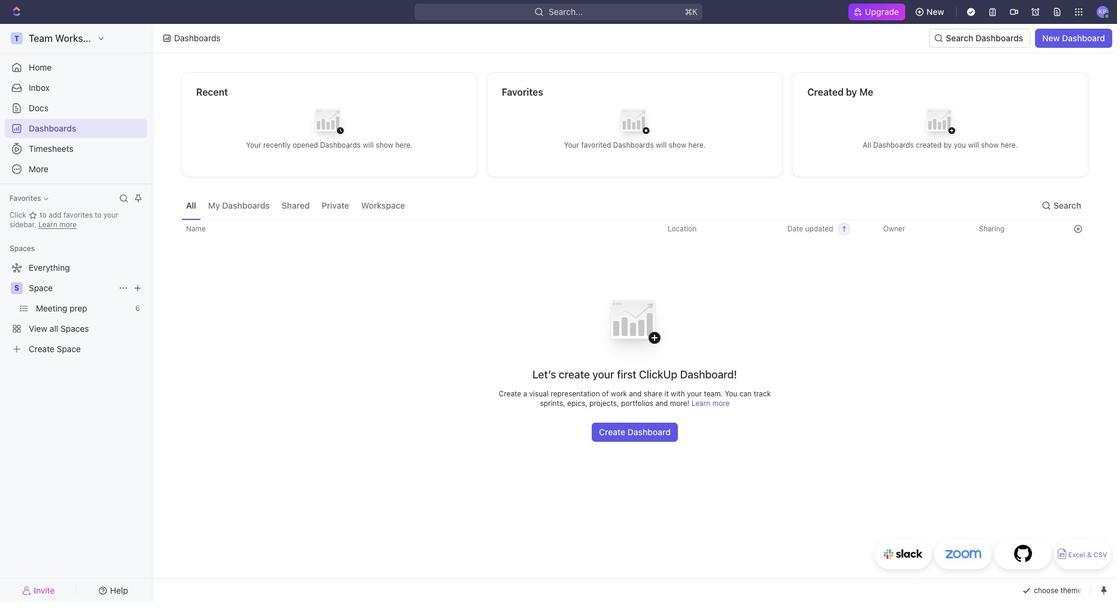 Task type: vqa. For each thing, say whether or not it's contained in the screenshot.
TREE inside sidebar navigation
yes



Task type: locate. For each thing, give the bounding box(es) containing it.
favorites
[[502, 87, 544, 98], [10, 194, 41, 203]]

all
[[50, 324, 58, 334]]

all for all dashboards created by you will show here.
[[863, 140, 872, 149]]

all left the my
[[186, 200, 196, 210]]

more for learn more link in let's create your first clickup dashboard! row
[[713, 399, 730, 408]]

2 horizontal spatial will
[[969, 140, 980, 149]]

0 vertical spatial by
[[847, 87, 858, 98]]

0 vertical spatial create
[[29, 344, 54, 354]]

show right "no favorited dashboards" image
[[669, 140, 687, 149]]

0 horizontal spatial new
[[927, 7, 945, 17]]

2 horizontal spatial show
[[982, 140, 999, 149]]

create left the "a"
[[499, 390, 522, 399]]

private button
[[317, 192, 354, 220]]

tree
[[5, 259, 147, 359]]

1 vertical spatial favorites
[[10, 194, 41, 203]]

1 horizontal spatial create
[[499, 390, 522, 399]]

2 horizontal spatial create
[[599, 427, 626, 438]]

0 vertical spatial your
[[104, 211, 119, 220]]

1 show from the left
[[376, 140, 394, 149]]

2 to from the left
[[95, 211, 102, 220]]

learn more down add
[[38, 220, 77, 229]]

dashboard inside row
[[628, 427, 671, 438]]

space down everything
[[29, 283, 53, 293]]

and
[[630, 390, 642, 399], [656, 399, 669, 408]]

your
[[246, 140, 261, 149], [564, 140, 580, 149]]

0 horizontal spatial create
[[29, 344, 54, 354]]

&
[[1088, 552, 1093, 560]]

2 vertical spatial create
[[599, 427, 626, 438]]

0 horizontal spatial your
[[104, 211, 119, 220]]

and up portfolios
[[630, 390, 642, 399]]

1 horizontal spatial workspace
[[361, 200, 405, 210]]

workspace right private on the top of page
[[361, 200, 405, 210]]

updated
[[806, 225, 834, 234]]

opened
[[293, 140, 318, 149]]

can
[[740, 390, 752, 399]]

sharing
[[980, 225, 1005, 234]]

1 vertical spatial learn more link
[[692, 399, 730, 408]]

t
[[14, 34, 19, 43]]

home
[[29, 62, 52, 72]]

excel & csv
[[1069, 552, 1108, 560]]

0 vertical spatial workspace
[[55, 33, 105, 44]]

you
[[955, 140, 967, 149]]

no recent dashboards image
[[306, 100, 353, 148]]

excel & csv link
[[1055, 540, 1112, 570]]

0 vertical spatial learn more link
[[38, 220, 77, 229]]

0 horizontal spatial here.
[[396, 140, 413, 149]]

spaces up create space link
[[61, 324, 89, 334]]

1 vertical spatial space
[[57, 344, 81, 354]]

1 to from the left
[[40, 211, 47, 220]]

0 horizontal spatial learn more link
[[38, 220, 77, 229]]

3 show from the left
[[982, 140, 999, 149]]

all down me
[[863, 140, 872, 149]]

spaces
[[10, 244, 35, 253], [61, 324, 89, 334]]

space, , element
[[11, 283, 23, 295]]

new
[[927, 7, 945, 17], [1043, 33, 1061, 43]]

1 vertical spatial more
[[713, 399, 730, 408]]

0 horizontal spatial favorites
[[10, 194, 41, 203]]

dashboard down portfolios
[[628, 427, 671, 438]]

favorited
[[582, 140, 612, 149]]

1 vertical spatial learn more
[[692, 399, 730, 408]]

more inside sidebar 'navigation'
[[59, 220, 77, 229]]

representation
[[551, 390, 600, 399]]

2 horizontal spatial here.
[[1002, 140, 1019, 149]]

workspace
[[55, 33, 105, 44], [361, 200, 405, 210]]

your left the recently
[[246, 140, 261, 149]]

search
[[947, 33, 974, 43], [1054, 200, 1082, 210]]

more down team.
[[713, 399, 730, 408]]

spaces down sidebar.
[[10, 244, 35, 253]]

1 horizontal spatial to
[[95, 211, 102, 220]]

1 horizontal spatial learn more link
[[692, 399, 730, 408]]

1 horizontal spatial new
[[1043, 33, 1061, 43]]

0 horizontal spatial spaces
[[10, 244, 35, 253]]

dashboard for new dashboard
[[1063, 33, 1106, 43]]

0 vertical spatial learn more
[[38, 220, 77, 229]]

2 vertical spatial your
[[688, 390, 702, 399]]

view all spaces
[[29, 324, 89, 334]]

team.
[[704, 390, 723, 399]]

0 horizontal spatial learn
[[38, 220, 57, 229]]

0 horizontal spatial dashboard
[[628, 427, 671, 438]]

0 vertical spatial dashboard
[[1063, 33, 1106, 43]]

let's create your first clickup dashboard! table
[[181, 220, 1089, 442]]

space
[[29, 283, 53, 293], [57, 344, 81, 354]]

you
[[726, 390, 738, 399]]

1 horizontal spatial learn more
[[692, 399, 730, 408]]

dashboard
[[1063, 33, 1106, 43], [628, 427, 671, 438]]

0 vertical spatial space
[[29, 283, 53, 293]]

1 horizontal spatial will
[[656, 140, 667, 149]]

view
[[29, 324, 47, 334]]

0 vertical spatial favorites
[[502, 87, 544, 98]]

0 horizontal spatial learn more
[[38, 220, 77, 229]]

show right the no recent dashboards image
[[376, 140, 394, 149]]

let's create your first clickup dashboard! row
[[181, 284, 1089, 442]]

more
[[59, 220, 77, 229], [713, 399, 730, 408]]

to add favorites to your sidebar.
[[10, 211, 119, 229]]

1 vertical spatial by
[[944, 140, 953, 149]]

0 horizontal spatial will
[[363, 140, 374, 149]]

your right with
[[688, 390, 702, 399]]

invite
[[34, 586, 55, 596]]

1 vertical spatial spaces
[[61, 324, 89, 334]]

tree containing everything
[[5, 259, 147, 359]]

dashboards inside button
[[222, 200, 270, 210]]

1 horizontal spatial dashboard
[[1063, 33, 1106, 43]]

inbox
[[29, 83, 50, 93]]

0 horizontal spatial and
[[630, 390, 642, 399]]

will
[[363, 140, 374, 149], [656, 140, 667, 149], [969, 140, 980, 149]]

kp
[[1100, 8, 1108, 15]]

your up of
[[593, 369, 615, 381]]

create dashboard
[[599, 427, 671, 438]]

tab list
[[181, 192, 410, 220]]

more down favorites
[[59, 220, 77, 229]]

1 horizontal spatial favorites
[[502, 87, 544, 98]]

show
[[376, 140, 394, 149], [669, 140, 687, 149], [982, 140, 999, 149]]

1 horizontal spatial here.
[[689, 140, 706, 149]]

search for search
[[1054, 200, 1082, 210]]

create down projects,
[[599, 427, 626, 438]]

workspace up home link
[[55, 33, 105, 44]]

1 vertical spatial dashboard
[[628, 427, 671, 438]]

0 horizontal spatial all
[[186, 200, 196, 210]]

1 horizontal spatial all
[[863, 140, 872, 149]]

to left add
[[40, 211, 47, 220]]

1 horizontal spatial search
[[1054, 200, 1082, 210]]

learn more down team.
[[692, 399, 730, 408]]

to
[[40, 211, 47, 220], [95, 211, 102, 220]]

0 horizontal spatial your
[[246, 140, 261, 149]]

by left me
[[847, 87, 858, 98]]

and down it
[[656, 399, 669, 408]]

dashboard for create dashboard
[[628, 427, 671, 438]]

new for new
[[927, 7, 945, 17]]

s
[[14, 284, 19, 293]]

1 horizontal spatial and
[[656, 399, 669, 408]]

0 vertical spatial learn
[[38, 220, 57, 229]]

1 vertical spatial search
[[1054, 200, 1082, 210]]

2 here. from the left
[[689, 140, 706, 149]]

row
[[181, 220, 1089, 239]]

1 horizontal spatial spaces
[[61, 324, 89, 334]]

1 horizontal spatial your
[[564, 140, 580, 149]]

all for all
[[186, 200, 196, 210]]

favorites inside button
[[10, 194, 41, 203]]

my
[[208, 200, 220, 210]]

owner
[[884, 225, 906, 234]]

0 vertical spatial all
[[863, 140, 872, 149]]

1 vertical spatial create
[[499, 390, 522, 399]]

create
[[29, 344, 54, 354], [499, 390, 522, 399], [599, 427, 626, 438]]

learn more link
[[38, 220, 77, 229], [692, 399, 730, 408]]

by left you
[[944, 140, 953, 149]]

help button
[[80, 583, 147, 600]]

your left favorited
[[564, 140, 580, 149]]

with
[[671, 390, 685, 399]]

1 vertical spatial workspace
[[361, 200, 405, 210]]

2 your from the left
[[564, 140, 580, 149]]

favorites
[[64, 211, 93, 220]]

all inside all button
[[186, 200, 196, 210]]

new for new dashboard
[[1043, 33, 1061, 43]]

0 horizontal spatial show
[[376, 140, 394, 149]]

learn more inside let's create your first clickup dashboard! row
[[692, 399, 730, 408]]

space down view all spaces link
[[57, 344, 81, 354]]

epics,
[[568, 399, 588, 408]]

1 vertical spatial and
[[656, 399, 669, 408]]

search...
[[549, 7, 583, 17]]

more!
[[671, 399, 690, 408]]

me
[[860, 87, 874, 98]]

learn down team.
[[692, 399, 711, 408]]

create inside the create a visual representation of work and share it with your team. you can track sprints, epics, projects, portfolios and more!
[[499, 390, 522, 399]]

1 horizontal spatial show
[[669, 140, 687, 149]]

0 horizontal spatial workspace
[[55, 33, 105, 44]]

more inside let's create your first clickup dashboard! row
[[713, 399, 730, 408]]

your for recent
[[246, 140, 261, 149]]

learn more link down add
[[38, 220, 77, 229]]

new button
[[911, 2, 952, 22]]

0 vertical spatial new
[[927, 7, 945, 17]]

1 your from the left
[[246, 140, 261, 149]]

your
[[104, 211, 119, 220], [593, 369, 615, 381], [688, 390, 702, 399]]

0 horizontal spatial search
[[947, 33, 974, 43]]

2 horizontal spatial your
[[688, 390, 702, 399]]

create a visual representation of work and share it with your team. you can track sprints, epics, projects, portfolios and more!
[[499, 390, 772, 408]]

create inside tree
[[29, 344, 54, 354]]

0 horizontal spatial space
[[29, 283, 53, 293]]

0 vertical spatial search
[[947, 33, 974, 43]]

everything link
[[5, 259, 145, 278]]

team workspace, , element
[[11, 32, 23, 44]]

create down view
[[29, 344, 54, 354]]

shared button
[[277, 192, 315, 220]]

help button
[[80, 583, 147, 600]]

0 horizontal spatial more
[[59, 220, 77, 229]]

learn more inside sidebar 'navigation'
[[38, 220, 77, 229]]

1 vertical spatial new
[[1043, 33, 1061, 43]]

1 vertical spatial all
[[186, 200, 196, 210]]

dashboards inside button
[[976, 33, 1024, 43]]

3 here. from the left
[[1002, 140, 1019, 149]]

learn down add
[[38, 220, 57, 229]]

0 horizontal spatial to
[[40, 211, 47, 220]]

favorites button
[[5, 192, 53, 206]]

1 horizontal spatial more
[[713, 399, 730, 408]]

1 vertical spatial learn
[[692, 399, 711, 408]]

learn more for learn more link in let's create your first clickup dashboard! row
[[692, 399, 730, 408]]

all
[[863, 140, 872, 149], [186, 200, 196, 210]]

meeting prep link
[[36, 299, 131, 319]]

learn more
[[38, 220, 77, 229], [692, 399, 730, 408]]

0 vertical spatial more
[[59, 220, 77, 229]]

1 vertical spatial your
[[593, 369, 615, 381]]

to right favorites
[[95, 211, 102, 220]]

add
[[49, 211, 61, 220]]

your right favorites
[[104, 211, 119, 220]]

create inside button
[[599, 427, 626, 438]]

dashboard down the kp dropdown button
[[1063, 33, 1106, 43]]

1 horizontal spatial learn
[[692, 399, 711, 408]]

upgrade link
[[849, 4, 906, 20]]

workspace inside sidebar 'navigation'
[[55, 33, 105, 44]]

docs
[[29, 103, 49, 113]]

help
[[110, 586, 128, 596]]

show right you
[[982, 140, 999, 149]]

learn more link down team.
[[692, 399, 730, 408]]



Task type: describe. For each thing, give the bounding box(es) containing it.
visual
[[530, 390, 549, 399]]

6
[[136, 304, 140, 313]]

no data image
[[598, 284, 673, 368]]

more for leftmost learn more link
[[59, 220, 77, 229]]

all button
[[181, 192, 201, 220]]

track
[[754, 390, 772, 399]]

view all spaces link
[[5, 320, 145, 339]]

shared
[[282, 200, 310, 210]]

new dashboard
[[1043, 33, 1106, 43]]

a
[[524, 390, 528, 399]]

recent
[[196, 87, 228, 98]]

workspace button
[[357, 192, 410, 220]]

learn more link inside let's create your first clickup dashboard! row
[[692, 399, 730, 408]]

dashboards inside sidebar 'navigation'
[[29, 123, 76, 134]]

search for search dashboards
[[947, 33, 974, 43]]

team
[[29, 33, 53, 44]]

search button
[[1038, 196, 1089, 215]]

new dashboard button
[[1036, 29, 1113, 48]]

1 here. from the left
[[396, 140, 413, 149]]

created
[[808, 87, 844, 98]]

portfolios
[[622, 399, 654, 408]]

home link
[[5, 58, 147, 77]]

0 vertical spatial and
[[630, 390, 642, 399]]

name
[[186, 225, 206, 234]]

prep
[[70, 304, 87, 314]]

click
[[10, 211, 28, 220]]

1 horizontal spatial space
[[57, 344, 81, 354]]

search dashboards button
[[930, 29, 1031, 48]]

csv
[[1094, 552, 1108, 560]]

your for favorites
[[564, 140, 580, 149]]

invite button
[[5, 583, 72, 600]]

all dashboards created by you will show here.
[[863, 140, 1019, 149]]

upgrade
[[866, 7, 900, 17]]

⌘k
[[685, 7, 698, 17]]

0 vertical spatial spaces
[[10, 244, 35, 253]]

share
[[644, 390, 663, 399]]

learn inside sidebar 'navigation'
[[38, 220, 57, 229]]

2 will from the left
[[656, 140, 667, 149]]

tree inside sidebar 'navigation'
[[5, 259, 147, 359]]

create
[[559, 369, 590, 381]]

it
[[665, 390, 669, 399]]

date updated
[[788, 225, 834, 234]]

date
[[788, 225, 804, 234]]

clickup
[[640, 369, 678, 381]]

dashboards link
[[5, 119, 147, 138]]

more
[[29, 164, 49, 174]]

tab list containing all
[[181, 192, 410, 220]]

inbox link
[[5, 78, 147, 98]]

meeting prep
[[36, 304, 87, 314]]

spaces inside tree
[[61, 324, 89, 334]]

created by me
[[808, 87, 874, 98]]

team workspace
[[29, 33, 105, 44]]

no favorited dashboards image
[[611, 100, 659, 148]]

2 show from the left
[[669, 140, 687, 149]]

more button
[[5, 160, 147, 179]]

learn inside let's create your first clickup dashboard! row
[[692, 399, 711, 408]]

of
[[602, 390, 609, 399]]

private
[[322, 200, 349, 210]]

recently
[[263, 140, 291, 149]]

space link
[[29, 279, 114, 298]]

sidebar.
[[10, 220, 36, 229]]

let's
[[533, 369, 557, 381]]

search dashboards
[[947, 33, 1024, 43]]

invite user image
[[22, 586, 32, 597]]

date updated button
[[781, 220, 858, 239]]

0 horizontal spatial by
[[847, 87, 858, 98]]

timesheets
[[29, 144, 73, 154]]

kp button
[[1094, 2, 1113, 22]]

first
[[617, 369, 637, 381]]

created
[[917, 140, 942, 149]]

1 horizontal spatial by
[[944, 140, 953, 149]]

create for create a visual representation of work and share it with your team. you can track sprints, epics, projects, portfolios and more!
[[499, 390, 522, 399]]

your inside to add favorites to your sidebar.
[[104, 211, 119, 220]]

your favorited dashboards will show here.
[[564, 140, 706, 149]]

my dashboards
[[208, 200, 270, 210]]

1 will from the left
[[363, 140, 374, 149]]

learn more for leftmost learn more link
[[38, 220, 77, 229]]

work
[[611, 390, 628, 399]]

create dashboard button
[[592, 423, 678, 442]]

no created by me dashboards image
[[917, 100, 965, 148]]

location
[[668, 225, 697, 234]]

row containing name
[[181, 220, 1089, 239]]

projects,
[[590, 399, 620, 408]]

meeting
[[36, 304, 67, 314]]

create space
[[29, 344, 81, 354]]

let's create your first clickup dashboard!
[[533, 369, 738, 381]]

workspace inside button
[[361, 200, 405, 210]]

sprints,
[[540, 399, 566, 408]]

3 will from the left
[[969, 140, 980, 149]]

1 horizontal spatial your
[[593, 369, 615, 381]]

docs link
[[5, 99, 147, 118]]

timesheets link
[[5, 140, 147, 159]]

excel
[[1069, 552, 1086, 560]]

create space link
[[5, 340, 145, 359]]

create for create dashboard
[[599, 427, 626, 438]]

sidebar navigation
[[0, 24, 155, 603]]

dashboard!
[[681, 369, 738, 381]]

create for create space
[[29, 344, 54, 354]]

your inside the create a visual representation of work and share it with your team. you can track sprints, epics, projects, portfolios and more!
[[688, 390, 702, 399]]

your recently opened dashboards will show here.
[[246, 140, 413, 149]]



